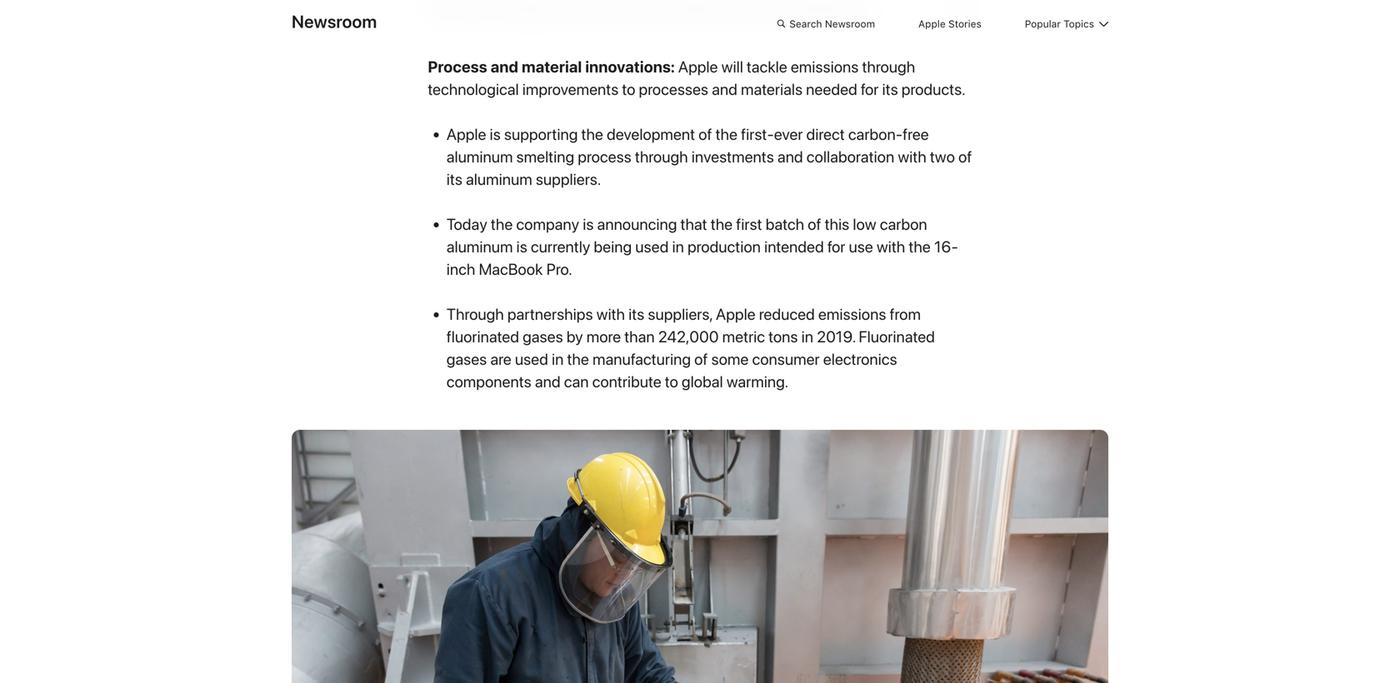 Task type: locate. For each thing, give the bounding box(es) containing it.
global
[[682, 373, 723, 392]]

to down innovations:
[[622, 80, 636, 99]]

by left 100
[[711, 3, 722, 15]]

of left this
[[808, 215, 822, 234]]

apple left the stories
[[919, 18, 946, 30]]

2 horizontal spatial in
[[802, 328, 814, 347]]

and down ever
[[778, 148, 804, 167]]

the left 16-
[[909, 238, 931, 257]]

through partnerships with its suppliers, apple reduced emissions from fluorinated gases by more than 242,000 metric tons in 2019. fluorinated gases are used in the manufacturing of some consumer electronics components and can contribute to global warming.
[[447, 305, 935, 392]]

in
[[672, 238, 684, 257], [802, 328, 814, 347], [552, 350, 564, 369]]

0 vertical spatial by
[[711, 3, 722, 15]]

a factory worker monitors the smelting process at an aluminum production plant. image
[[292, 430, 1109, 684]]

1 horizontal spatial gases
[[523, 328, 563, 347]]

2 horizontal spatial is
[[583, 215, 594, 234]]

development
[[607, 125, 695, 144]]

metric
[[723, 328, 765, 347]]

2 vertical spatial is
[[517, 238, 528, 257]]

0 vertical spatial gases
[[523, 328, 563, 347]]

for right needed
[[861, 80, 879, 99]]

0 vertical spatial is
[[490, 125, 501, 144]]

with down free
[[898, 148, 927, 167]]

needed
[[806, 80, 858, 99]]

components
[[447, 373, 532, 392]]

search newsroom
[[790, 18, 875, 30]]

powered
[[666, 3, 708, 15]]

0 horizontal spatial used
[[515, 350, 549, 369]]

its inside apple is supporting the development of the first-ever direct carbon-free aluminum smelting process through investments and collaboration with two of its aluminum suppliers.
[[447, 170, 463, 189]]

the
[[582, 125, 604, 144], [716, 125, 738, 144], [491, 215, 513, 234], [711, 215, 733, 234], [909, 238, 931, 257], [567, 350, 589, 369]]

0 horizontal spatial for
[[828, 238, 846, 257]]

apple up metric
[[716, 305, 756, 324]]

search newsroom button
[[777, 15, 875, 33]]

is left supporting on the top
[[490, 125, 501, 144]]

2 vertical spatial with
[[597, 305, 625, 324]]

emissions
[[791, 58, 859, 76], [819, 305, 887, 324]]

0 horizontal spatial gases
[[447, 350, 487, 369]]

warming.
[[727, 373, 789, 392]]

in inside today the company is announcing that the first batch of this low carbon aluminum is currently being used in production intended for use with the 16- inch macbook pro.
[[672, 238, 684, 257]]

1 horizontal spatial by
[[711, 3, 722, 15]]

currently
[[531, 238, 591, 257]]

to
[[622, 80, 636, 99], [665, 373, 679, 392]]

1 horizontal spatial in
[[672, 238, 684, 257]]

1 vertical spatial its
[[447, 170, 463, 189]]

collaboration
[[807, 148, 895, 167]]

through
[[863, 58, 916, 76], [635, 148, 688, 167]]

with inside today the company is announcing that the first batch of this low carbon aluminum is currently being used in production intended for use with the 16- inch macbook pro.
[[877, 238, 906, 257]]

the up can
[[567, 350, 589, 369]]

1 vertical spatial through
[[635, 148, 688, 167]]

consumer
[[753, 350, 820, 369]]

and inside apple will tackle emissions through technological improvements to processes and materials needed for its products.
[[712, 80, 738, 99]]

0 vertical spatial with
[[898, 148, 927, 167]]

and
[[491, 58, 519, 76], [712, 80, 738, 99], [778, 148, 804, 167], [535, 373, 561, 392]]

1 vertical spatial by
[[567, 328, 583, 347]]

aluminum down supporting on the top
[[447, 148, 513, 167]]

batch
[[766, 215, 805, 234]]

electronics
[[824, 350, 898, 369]]

tons
[[769, 328, 798, 347]]

for inside today the company is announcing that the first batch of this low carbon aluminum is currently being used in production intended for use with the 16- inch macbook pro.
[[828, 238, 846, 257]]

is
[[490, 125, 501, 144], [583, 215, 594, 234], [517, 238, 528, 257]]

with inside apple is supporting the development of the first-ever direct carbon-free aluminum smelting process through investments and collaboration with two of its aluminum suppliers.
[[898, 148, 927, 167]]

0 vertical spatial to
[[622, 80, 636, 99]]

manufacturing
[[593, 350, 691, 369]]

0 vertical spatial for
[[861, 80, 879, 99]]

apple
[[919, 18, 946, 30], [679, 58, 718, 76], [447, 125, 487, 144], [716, 305, 756, 324]]

1 vertical spatial for
[[828, 238, 846, 257]]

used inside "through partnerships with its suppliers, apple reduced emissions from fluorinated gases by more than 242,000 metric tons in 2019. fluorinated gases are used in the manufacturing of some consumer electronics components and can contribute to global warming."
[[515, 350, 549, 369]]

0 vertical spatial in
[[672, 238, 684, 257]]

popular
[[1025, 18, 1061, 30]]

used inside today the company is announcing that the first batch of this low carbon aluminum is currently being used in production intended for use with the 16- inch macbook pro.
[[636, 238, 669, 257]]

for
[[861, 80, 879, 99], [828, 238, 846, 257]]

0 horizontal spatial to
[[622, 80, 636, 99]]

reduced
[[759, 305, 815, 324]]

gases
[[523, 328, 563, 347], [447, 350, 487, 369]]

through inside apple is supporting the development of the first-ever direct carbon-free aluminum smelting process through investments and collaboration with two of its aluminum suppliers.
[[635, 148, 688, 167]]

gases down partnerships
[[523, 328, 563, 347]]

data
[[552, 3, 573, 15]]

the inside "through partnerships with its suppliers, apple reduced emissions from fluorinated gases by more than 242,000 metric tons in 2019. fluorinated gases are used in the manufacturing of some consumer electronics components and can contribute to global warming."
[[567, 350, 589, 369]]

1 vertical spatial used
[[515, 350, 549, 369]]

used
[[636, 238, 669, 257], [515, 350, 549, 369]]

0 vertical spatial emissions
[[791, 58, 859, 76]]

of
[[501, 3, 510, 15], [699, 125, 712, 144], [959, 148, 973, 167], [808, 215, 822, 234], [695, 350, 708, 369]]

all
[[487, 3, 498, 15]]

for down this
[[828, 238, 846, 257]]

1 horizontal spatial newsroom
[[825, 18, 875, 30]]

macbook
[[479, 260, 543, 279]]

is inside apple is supporting the development of the first-ever direct carbon-free aluminum smelting process through investments and collaboration with two of its aluminum suppliers.
[[490, 125, 501, 144]]

improvements
[[523, 80, 619, 99]]

1 vertical spatial in
[[802, 328, 814, 347]]

process
[[428, 58, 488, 76]]

1 vertical spatial with
[[877, 238, 906, 257]]

apple is supporting the development of the first-ever direct carbon-free aluminum smelting process through investments and collaboration with two of its aluminum suppliers.
[[447, 125, 973, 189]]

of up global
[[695, 350, 708, 369]]

low
[[853, 215, 877, 234]]

is up "being"
[[583, 215, 594, 234]]

apple for stories
[[919, 18, 946, 30]]

today
[[447, 215, 488, 234]]

apple down technological
[[447, 125, 487, 144]]

emissions up needed
[[791, 58, 859, 76]]

1 horizontal spatial used
[[636, 238, 669, 257]]

carbon-
[[849, 125, 903, 144]]

by left more
[[567, 328, 583, 347]]

in down "that"
[[672, 238, 684, 257]]

1 horizontal spatial through
[[863, 58, 916, 76]]

by
[[711, 3, 722, 15], [567, 328, 583, 347]]

will
[[722, 58, 744, 76]]

2 horizontal spatial its
[[883, 80, 899, 99]]

its left products.
[[883, 80, 899, 99]]

is up macbook
[[517, 238, 528, 257]]

from
[[890, 305, 921, 324]]

aluminum
[[447, 148, 513, 167], [466, 170, 533, 189], [447, 238, 513, 257]]

0 vertical spatial through
[[863, 58, 916, 76]]

0 horizontal spatial through
[[635, 148, 688, 167]]

its up than
[[629, 305, 645, 324]]

and left can
[[535, 373, 561, 392]]

through
[[447, 305, 504, 324]]

in down partnerships
[[552, 350, 564, 369]]

process and material innovations:
[[428, 58, 675, 76]]

0 vertical spatial its
[[883, 80, 899, 99]]

1 vertical spatial is
[[583, 215, 594, 234]]

through down development
[[635, 148, 688, 167]]

energy.
[[838, 3, 874, 15]]

of inside "through partnerships with its suppliers, apple reduced emissions from fluorinated gases by more than 242,000 metric tons in 2019. fluorinated gases are used in the manufacturing of some consumer electronics components and can contribute to global warming."
[[695, 350, 708, 369]]

1 horizontal spatial its
[[629, 305, 645, 324]]

0 horizontal spatial is
[[490, 125, 501, 144]]

apple inside apple will tackle emissions through technological improvements to processes and materials needed for its products.
[[679, 58, 718, 76]]

to left global
[[665, 373, 679, 392]]

its up today
[[447, 170, 463, 189]]

aluminum inside today the company is announcing that the first batch of this low carbon aluminum is currently being used in production intended for use with the 16- inch macbook pro.
[[447, 238, 513, 257]]

2 vertical spatial aluminum
[[447, 238, 513, 257]]

0 vertical spatial used
[[636, 238, 669, 257]]

0 horizontal spatial in
[[552, 350, 564, 369]]

1 vertical spatial to
[[665, 373, 679, 392]]

gases down fluorinated
[[447, 350, 487, 369]]

used right are
[[515, 350, 549, 369]]

of up investments on the top of the page
[[699, 125, 712, 144]]

apple up the "processes" at the top
[[679, 58, 718, 76]]

technological
[[428, 80, 519, 99]]

with up more
[[597, 305, 625, 324]]

apple inside apple is supporting the development of the first-ever direct carbon-free aluminum smelting process through investments and collaboration with two of its aluminum suppliers.
[[447, 125, 487, 144]]

to inside apple will tackle emissions through technological improvements to processes and materials needed for its products.
[[622, 80, 636, 99]]

and inside "through partnerships with its suppliers, apple reduced emissions from fluorinated gases by more than 242,000 metric tons in 2019. fluorinated gases are used in the manufacturing of some consumer electronics components and can contribute to global warming."
[[535, 373, 561, 392]]

1 vertical spatial aluminum
[[466, 170, 533, 189]]

its
[[883, 80, 899, 99], [447, 170, 463, 189], [629, 305, 645, 324]]

and down the will
[[712, 80, 738, 99]]

1 vertical spatial gases
[[447, 350, 487, 369]]

2 vertical spatial its
[[629, 305, 645, 324]]

newsroom
[[292, 11, 377, 32], [825, 18, 875, 30]]

1 vertical spatial emissions
[[819, 305, 887, 324]]

used down announcing
[[636, 238, 669, 257]]

in right tons
[[802, 328, 814, 347]]

0 vertical spatial aluminum
[[447, 148, 513, 167]]

through up products.
[[863, 58, 916, 76]]

1 horizontal spatial for
[[861, 80, 879, 99]]

aluminum down smelting
[[466, 170, 533, 189]]

0 horizontal spatial by
[[567, 328, 583, 347]]

emissions up 2019.
[[819, 305, 887, 324]]

1 horizontal spatial to
[[665, 373, 679, 392]]

use
[[849, 238, 874, 257]]

with down carbon
[[877, 238, 906, 257]]

first
[[736, 215, 763, 234]]

with
[[898, 148, 927, 167], [877, 238, 906, 257], [597, 305, 625, 324]]

aluminum down today
[[447, 238, 513, 257]]

and inside apple is supporting the development of the first-ever direct carbon-free aluminum smelting process through investments and collaboration with two of its aluminum suppliers.
[[778, 148, 804, 167]]

are
[[491, 350, 512, 369]]

0 horizontal spatial its
[[447, 170, 463, 189]]

fluorinated
[[859, 328, 935, 347]]

newsroom link
[[292, 11, 377, 32]]



Task type: describe. For each thing, give the bounding box(es) containing it.
2019.
[[817, 328, 856, 347]]

smelting
[[517, 148, 575, 167]]

100
[[725, 3, 743, 15]]

this
[[825, 215, 850, 234]]

carbon
[[880, 215, 928, 234]]

inch
[[447, 260, 476, 279]]

the right today
[[491, 215, 513, 234]]

more
[[587, 328, 621, 347]]

that
[[681, 215, 708, 234]]

processes
[[639, 80, 709, 99]]

to inside "through partnerships with its suppliers, apple reduced emissions from fluorinated gases by more than 242,000 metric tons in 2019. fluorinated gases are used in the manufacturing of some consumer electronics components and can contribute to global warming."
[[665, 373, 679, 392]]

centers
[[576, 3, 612, 15]]

company
[[517, 215, 580, 234]]

two
[[930, 148, 955, 167]]

process
[[578, 148, 632, 167]]

with inside "through partnerships with its suppliers, apple reduced emissions from fluorinated gases by more than 242,000 metric tons in 2019. fluorinated gases are used in the manufacturing of some consumer electronics components and can contribute to global warming."
[[597, 305, 625, 324]]

emissions inside apple will tackle emissions through technological improvements to processes and materials needed for its products.
[[791, 58, 859, 76]]

since
[[428, 3, 455, 15]]

apple for is
[[447, 125, 487, 144]]

can
[[564, 373, 589, 392]]

of right two
[[959, 148, 973, 167]]

tackle
[[747, 58, 788, 76]]

2 vertical spatial in
[[552, 350, 564, 369]]

its inside apple will tackle emissions through technological improvements to processes and materials needed for its products.
[[883, 80, 899, 99]]

apple stories link
[[919, 15, 982, 33]]

16-
[[935, 238, 959, 257]]

topics
[[1064, 18, 1095, 30]]

supporting
[[504, 125, 578, 144]]

popular topics button
[[1025, 15, 1109, 33]]

intended
[[765, 238, 824, 257]]

investments
[[692, 148, 774, 167]]

apple stories
[[919, 18, 982, 30]]

fluorinated
[[447, 328, 520, 347]]

partnerships
[[508, 305, 593, 324]]

and up technological
[[491, 58, 519, 76]]

of right all
[[501, 3, 510, 15]]

for inside apple will tackle emissions through technological improvements to processes and materials needed for its products.
[[861, 80, 879, 99]]

the up process
[[582, 125, 604, 144]]

innovations:
[[586, 58, 675, 76]]

apple inside "through partnerships with its suppliers, apple reduced emissions from fluorinated gases by more than 242,000 metric tons in 2019. fluorinated gases are used in the manufacturing of some consumer electronics components and can contribute to global warming."
[[716, 305, 756, 324]]

some
[[712, 350, 749, 369]]

apple's
[[513, 3, 549, 15]]

being
[[594, 238, 632, 257]]

emissions inside "through partnerships with its suppliers, apple reduced emissions from fluorinated gases by more than 242,000 metric tons in 2019. fluorinated gases are used in the manufacturing of some consumer electronics components and can contribute to global warming."
[[819, 305, 887, 324]]

renewable
[[785, 3, 835, 15]]

0 horizontal spatial newsroom
[[292, 11, 377, 32]]

have
[[615, 3, 637, 15]]

search
[[790, 18, 822, 30]]

apple for will
[[679, 58, 718, 76]]

stories
[[949, 18, 982, 30]]

of inside today the company is announcing that the first batch of this low carbon aluminum is currently being used in production intended for use with the 16- inch macbook pro.
[[808, 215, 822, 234]]

2014,
[[457, 3, 484, 15]]

suppliers.
[[536, 170, 601, 189]]

through inside apple will tackle emissions through technological improvements to processes and materials needed for its products.
[[863, 58, 916, 76]]

popular topics
[[1025, 18, 1095, 30]]

than
[[625, 328, 655, 347]]

products.
[[902, 80, 966, 99]]

contribute
[[593, 373, 662, 392]]

242,000
[[659, 328, 719, 347]]

first-
[[741, 125, 774, 144]]

been
[[640, 3, 664, 15]]

suppliers,
[[648, 305, 713, 324]]

by inside "through partnerships with its suppliers, apple reduced emissions from fluorinated gases by more than 242,000 metric tons in 2019. fluorinated gases are used in the manufacturing of some consumer electronics components and can contribute to global warming."
[[567, 328, 583, 347]]

its inside "through partnerships with its suppliers, apple reduced emissions from fluorinated gases by more than 242,000 metric tons in 2019. fluorinated gases are used in the manufacturing of some consumer electronics components and can contribute to global warming."
[[629, 305, 645, 324]]

material
[[522, 58, 582, 76]]

percent
[[745, 3, 783, 15]]

ever
[[774, 125, 803, 144]]

apple will tackle emissions through technological improvements to processes and materials needed for its products.
[[428, 58, 966, 99]]

direct
[[807, 125, 845, 144]]

announcing
[[597, 215, 677, 234]]

production
[[688, 238, 761, 257]]

today the company is announcing that the first batch of this low carbon aluminum is currently being used in production intended for use with the 16- inch macbook pro.
[[447, 215, 959, 279]]

materials
[[741, 80, 803, 99]]

the up production
[[711, 215, 733, 234]]

since 2014, all of apple's data centers have been powered by 100 percent renewable energy.
[[428, 3, 874, 15]]

free
[[903, 125, 929, 144]]

1 horizontal spatial is
[[517, 238, 528, 257]]

the up investments on the top of the page
[[716, 125, 738, 144]]

pro.
[[547, 260, 572, 279]]

newsroom inside button
[[825, 18, 875, 30]]



Task type: vqa. For each thing, say whether or not it's contained in the screenshot.
Shop AirPods AirPods Accessories
no



